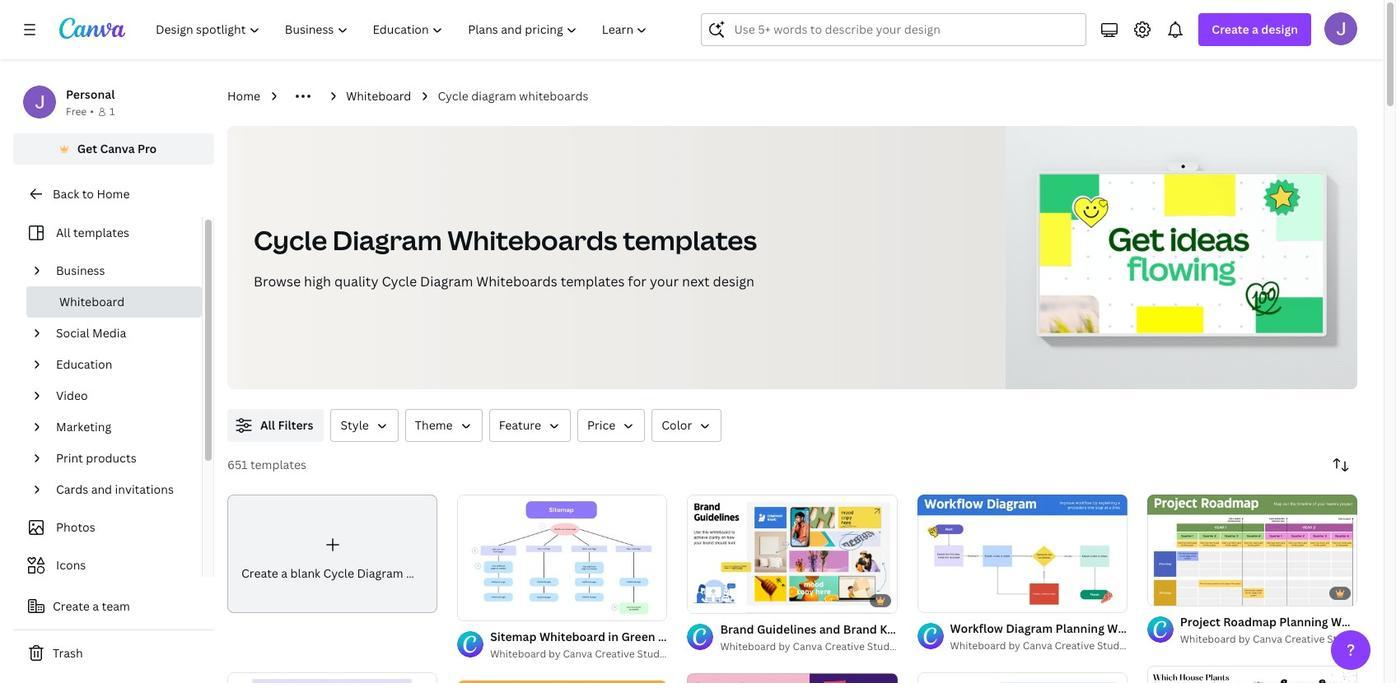 Task type: locate. For each thing, give the bounding box(es) containing it.
print
[[56, 451, 83, 466]]

whiteboard by canva creative studio link up voting board whiteboard in papercraft style image
[[1180, 632, 1358, 648]]

cycle diagram whiteboards templates image
[[1006, 126, 1357, 390], [1040, 174, 1323, 333]]

canva inside sitemap whiteboard in green purple basic style whiteboard by canva creative studio
[[563, 647, 592, 661]]

style
[[341, 418, 369, 433], [730, 629, 759, 645]]

create inside 'link'
[[241, 566, 278, 581]]

create inside dropdown button
[[1212, 21, 1249, 37]]

design right next
[[713, 273, 754, 291]]

0 horizontal spatial a
[[92, 599, 99, 614]]

2 vertical spatial a
[[92, 599, 99, 614]]

whiteboard by canva creative studio link for classroom time capsule whiteboard in violet pastel pink mint green style image
[[720, 639, 898, 655]]

create
[[1212, 21, 1249, 37], [241, 566, 278, 581], [53, 599, 90, 614]]

1 vertical spatial all
[[260, 418, 275, 433]]

651 templates
[[227, 457, 306, 473]]

1 vertical spatial design
[[713, 273, 754, 291]]

for
[[628, 273, 647, 291]]

whiteboards up 'browse high quality cycle diagram whiteboards templates for your next design'
[[447, 222, 617, 258]]

design inside dropdown button
[[1261, 21, 1298, 37]]

whiteboard
[[346, 88, 411, 104], [59, 294, 125, 310], [406, 566, 471, 581], [539, 629, 605, 645], [1180, 633, 1236, 647], [950, 639, 1006, 653], [720, 640, 776, 654], [490, 647, 546, 661]]

social media
[[56, 325, 126, 341]]

by for whiteboard by canva creative studio link related to classroom time capsule whiteboard in violet pastel pink mint green style image
[[779, 640, 790, 654]]

voting board whiteboard in papercraft style image
[[1147, 667, 1357, 684]]

blank
[[290, 566, 321, 581]]

creative up project plan planning whiteboard in blue purple modern professional style image
[[1055, 639, 1095, 653]]

a inside create a blank cycle diagram whiteboard element
[[281, 566, 288, 581]]

print products link
[[49, 443, 192, 474]]

by
[[1239, 633, 1250, 647], [1009, 639, 1020, 653], [779, 640, 790, 654], [549, 647, 560, 661]]

icons link
[[23, 550, 192, 582]]

0 vertical spatial style
[[341, 418, 369, 433]]

create for create a team
[[53, 599, 90, 614]]

creative up voting board whiteboard in papercraft style image
[[1285, 633, 1325, 647]]

0 vertical spatial design
[[1261, 21, 1298, 37]]

get canva pro button
[[13, 133, 214, 165]]

templates left 'for'
[[561, 273, 625, 291]]

all left filters
[[260, 418, 275, 433]]

2 horizontal spatial a
[[1252, 21, 1259, 37]]

create for create a blank cycle diagram whiteboard
[[241, 566, 278, 581]]

whiteboard link
[[346, 87, 411, 105]]

canva left pro
[[100, 141, 135, 156]]

1 horizontal spatial a
[[281, 566, 288, 581]]

1 vertical spatial home
[[97, 186, 130, 202]]

education
[[56, 357, 112, 372]]

all filters
[[260, 418, 313, 433]]

photos link
[[23, 512, 192, 544]]

design
[[1261, 21, 1298, 37], [713, 273, 754, 291]]

templates
[[623, 222, 757, 258], [73, 225, 129, 241], [561, 273, 625, 291], [250, 457, 306, 473]]

all down back
[[56, 225, 70, 241]]

photos
[[56, 520, 95, 535]]

a for blank
[[281, 566, 288, 581]]

create a design
[[1212, 21, 1298, 37]]

canva up classroom time capsule whiteboard in violet pastel pink mint green style image
[[793, 640, 822, 654]]

diagram for whiteboard
[[357, 566, 403, 581]]

by inside sitemap whiteboard in green purple basic style whiteboard by canva creative studio
[[549, 647, 560, 661]]

0 horizontal spatial create
[[53, 599, 90, 614]]

green
[[621, 629, 655, 645]]

all templates
[[56, 225, 129, 241]]

whiteboard by canva creative studio for classroom time capsule whiteboard in violet pastel pink mint green style image
[[720, 640, 898, 654]]

1 vertical spatial a
[[281, 566, 288, 581]]

1 vertical spatial diagram
[[420, 273, 473, 291]]

0 vertical spatial a
[[1252, 21, 1259, 37]]

cycle
[[438, 88, 468, 104], [254, 222, 327, 258], [382, 273, 417, 291], [323, 566, 354, 581]]

all for all filters
[[260, 418, 275, 433]]

theme button
[[405, 409, 482, 442]]

whiteboard by canva creative studio link up classroom time capsule whiteboard in violet pastel pink mint green style image
[[720, 639, 898, 655]]

diagram
[[471, 88, 516, 104]]

all templates link
[[23, 217, 192, 249]]

whiteboard by canva creative studio link
[[1180, 632, 1358, 648], [950, 638, 1128, 655], [720, 639, 898, 655], [490, 647, 668, 663]]

1 horizontal spatial design
[[1261, 21, 1298, 37]]

0 horizontal spatial design
[[713, 273, 754, 291]]

0 vertical spatial create
[[1212, 21, 1249, 37]]

2 horizontal spatial whiteboard by canva creative studio
[[1180, 633, 1358, 647]]

diagram for whiteboards
[[420, 273, 473, 291]]

creative for voting board whiteboard in papercraft style image
[[1285, 633, 1325, 647]]

1 horizontal spatial home
[[227, 88, 260, 104]]

canva for brand guidelines and brand kit team whiteboard in blue grey modern professional style image
[[793, 640, 822, 654]]

whiteboard by canva creative studio up classroom time capsule whiteboard in violet pastel pink mint green style image
[[720, 640, 898, 654]]

social
[[56, 325, 89, 341]]

whiteboard by canva creative studio up project plan planning whiteboard in blue purple modern professional style image
[[950, 639, 1128, 653]]

2 vertical spatial create
[[53, 599, 90, 614]]

all
[[56, 225, 70, 241], [260, 418, 275, 433]]

create a blank cycle diagram whiteboard
[[241, 566, 471, 581]]

trash link
[[13, 638, 214, 670]]

diagram up quality
[[333, 222, 442, 258]]

price button
[[577, 409, 645, 442]]

canva
[[100, 141, 135, 156], [1253, 633, 1282, 647], [1023, 639, 1052, 653], [793, 640, 822, 654], [563, 647, 592, 661]]

1 horizontal spatial style
[[730, 629, 759, 645]]

create a design button
[[1199, 13, 1311, 46]]

sitemap whiteboard in green purple basic style image
[[457, 494, 667, 622]]

whiteboards down cycle diagram whiteboards templates
[[476, 273, 557, 291]]

651
[[227, 457, 248, 473]]

marketing link
[[49, 412, 192, 443]]

1 vertical spatial create
[[241, 566, 278, 581]]

basic
[[698, 629, 728, 645]]

diagram right blank
[[357, 566, 403, 581]]

whiteboard by canva creative studio up voting board whiteboard in papercraft style image
[[1180, 633, 1358, 647]]

cards
[[56, 482, 88, 497]]

creative for classroom time capsule whiteboard in violet pastel pink mint green style image
[[825, 640, 865, 654]]

studio
[[1327, 633, 1358, 647], [1097, 639, 1128, 653], [867, 640, 898, 654], [637, 647, 668, 661]]

•
[[90, 105, 94, 119]]

whiteboard inside 'link'
[[406, 566, 471, 581]]

whiteboard by canva creative studio link up project plan planning whiteboard in blue purple modern professional style image
[[950, 638, 1128, 655]]

diagram down cycle diagram whiteboards templates
[[420, 273, 473, 291]]

by up project plan planning whiteboard in blue purple modern professional style image
[[1009, 639, 1020, 653]]

and
[[91, 482, 112, 497]]

a for design
[[1252, 21, 1259, 37]]

0 vertical spatial diagram
[[333, 222, 442, 258]]

team
[[102, 599, 130, 614]]

1 vertical spatial style
[[730, 629, 759, 645]]

a inside create a design dropdown button
[[1252, 21, 1259, 37]]

creative down in
[[595, 647, 635, 661]]

canva up mood board brainstorm whiteboard in red white simple style image
[[563, 647, 592, 661]]

video
[[56, 388, 88, 404]]

0 horizontal spatial style
[[341, 418, 369, 433]]

video link
[[49, 381, 192, 412]]

0 vertical spatial all
[[56, 225, 70, 241]]

home
[[227, 88, 260, 104], [97, 186, 130, 202]]

2 vertical spatial diagram
[[357, 566, 403, 581]]

cycle right quality
[[382, 273, 417, 291]]

design left jacob simon icon on the right top of the page
[[1261, 21, 1298, 37]]

style right filters
[[341, 418, 369, 433]]

0 horizontal spatial home
[[97, 186, 130, 202]]

to
[[82, 186, 94, 202]]

diagram inside 'link'
[[357, 566, 403, 581]]

create inside button
[[53, 599, 90, 614]]

in
[[608, 629, 619, 645]]

0 horizontal spatial whiteboard by canva creative studio
[[720, 640, 898, 654]]

cycle right blank
[[323, 566, 354, 581]]

1 horizontal spatial create
[[241, 566, 278, 581]]

0 horizontal spatial all
[[56, 225, 70, 241]]

None search field
[[701, 13, 1087, 46]]

canva up voting board whiteboard in papercraft style image
[[1253, 633, 1282, 647]]

back
[[53, 186, 79, 202]]

templates inside the all templates "link"
[[73, 225, 129, 241]]

canva up project plan planning whiteboard in blue purple modern professional style image
[[1023, 639, 1052, 653]]

whiteboard by canva creative studio
[[1180, 633, 1358, 647], [950, 639, 1128, 653], [720, 640, 898, 654]]

0 vertical spatial home
[[227, 88, 260, 104]]

1 horizontal spatial whiteboard by canva creative studio
[[950, 639, 1128, 653]]

a
[[1252, 21, 1259, 37], [281, 566, 288, 581], [92, 599, 99, 614]]

media
[[92, 325, 126, 341]]

print products
[[56, 451, 136, 466]]

top level navigation element
[[145, 13, 662, 46]]

creative inside sitemap whiteboard in green purple basic style whiteboard by canva creative studio
[[595, 647, 635, 661]]

by up classroom time capsule whiteboard in violet pastel pink mint green style image
[[779, 640, 790, 654]]

all inside button
[[260, 418, 275, 433]]

purple
[[658, 629, 695, 645]]

1 horizontal spatial all
[[260, 418, 275, 433]]

a inside the create a team button
[[92, 599, 99, 614]]

creative
[[1285, 633, 1325, 647], [1055, 639, 1095, 653], [825, 640, 865, 654], [595, 647, 635, 661]]

all inside "link"
[[56, 225, 70, 241]]

business model canvas planning whiteboard in purple blue modern professional style image
[[227, 672, 438, 684]]

filters
[[278, 418, 313, 433]]

by up voting board whiteboard in papercraft style image
[[1239, 633, 1250, 647]]

2 horizontal spatial create
[[1212, 21, 1249, 37]]

templates down back to home
[[73, 225, 129, 241]]

creative up classroom time capsule whiteboard in violet pastel pink mint green style image
[[825, 640, 865, 654]]

cycle up browse
[[254, 222, 327, 258]]

style right basic
[[730, 629, 759, 645]]

next
[[682, 273, 710, 291]]

diagram
[[333, 222, 442, 258], [420, 273, 473, 291], [357, 566, 403, 581]]

whiteboards
[[447, 222, 617, 258], [476, 273, 557, 291]]

by up mood board brainstorm whiteboard in red white simple style image
[[549, 647, 560, 661]]

get
[[77, 141, 97, 156]]

cycle left diagram on the left of page
[[438, 88, 468, 104]]



Task type: describe. For each thing, give the bounding box(es) containing it.
brand guidelines and brand kit team whiteboard in blue grey modern professional style image
[[687, 495, 897, 613]]

all for all templates
[[56, 225, 70, 241]]

social media link
[[49, 318, 192, 349]]

classroom time capsule whiteboard in violet pastel pink mint green style image
[[687, 674, 897, 684]]

canva inside button
[[100, 141, 135, 156]]

1
[[109, 105, 115, 119]]

templates down all filters button
[[250, 457, 306, 473]]

a for team
[[92, 599, 99, 614]]

style button
[[331, 409, 399, 442]]

browse
[[254, 273, 301, 291]]

back to home link
[[13, 178, 214, 211]]

mood board brainstorm whiteboard in red white simple style image
[[457, 681, 667, 684]]

theme
[[415, 418, 453, 433]]

cycle inside 'link'
[[323, 566, 354, 581]]

products
[[86, 451, 136, 466]]

by for whiteboard by canva creative studio link for voting board whiteboard in papercraft style image
[[1239, 633, 1250, 647]]

project roadmap planning whiteboard in green pink yellow spaced color blocks style image
[[1147, 495, 1357, 607]]

quality
[[334, 273, 378, 291]]

templates up next
[[623, 222, 757, 258]]

whiteboard by canva creative studio link for voting board whiteboard in papercraft style image
[[1180, 632, 1358, 648]]

whiteboard by canva creative studio for project plan planning whiteboard in blue purple modern professional style image
[[950, 639, 1128, 653]]

studio for whiteboard by canva creative studio link related to classroom time capsule whiteboard in violet pastel pink mint green style image
[[867, 640, 898, 654]]

feature button
[[489, 409, 571, 442]]

sitemap
[[490, 629, 537, 645]]

by for whiteboard by canva creative studio link for project plan planning whiteboard in blue purple modern professional style image
[[1009, 639, 1020, 653]]

trash
[[53, 646, 83, 661]]

pro
[[138, 141, 157, 156]]

canva for project roadmap planning whiteboard in green pink yellow spaced color blocks style image
[[1253, 633, 1282, 647]]

style inside sitemap whiteboard in green purple basic style whiteboard by canva creative studio
[[730, 629, 759, 645]]

cards and invitations link
[[49, 474, 192, 506]]

0 vertical spatial whiteboards
[[447, 222, 617, 258]]

business
[[56, 263, 105, 278]]

canva for workflow diagram planning whiteboard in purple blue modern professional style image
[[1023, 639, 1052, 653]]

1 vertical spatial whiteboards
[[476, 273, 557, 291]]

Sort by button
[[1324, 449, 1357, 482]]

whiteboards
[[519, 88, 588, 104]]

personal
[[66, 86, 115, 102]]

get canva pro
[[77, 141, 157, 156]]

Search search field
[[734, 14, 1076, 45]]

all filters button
[[227, 409, 324, 442]]

create a team button
[[13, 591, 214, 624]]

cycle diagram whiteboards templates
[[254, 222, 757, 258]]

browse high quality cycle diagram whiteboards templates for your next design
[[254, 273, 754, 291]]

price
[[587, 418, 616, 433]]

cards and invitations
[[56, 482, 174, 497]]

color
[[662, 418, 692, 433]]

style inside button
[[341, 418, 369, 433]]

business link
[[49, 255, 192, 287]]

whiteboard by canva creative studio for voting board whiteboard in papercraft style image
[[1180, 633, 1358, 647]]

studio for whiteboard by canva creative studio link for voting board whiteboard in papercraft style image
[[1327, 633, 1358, 647]]

studio for whiteboard by canva creative studio link for project plan planning whiteboard in blue purple modern professional style image
[[1097, 639, 1128, 653]]

free •
[[66, 105, 94, 119]]

color button
[[652, 409, 722, 442]]

create a blank cycle diagram whiteboard element
[[227, 495, 471, 613]]

back to home
[[53, 186, 130, 202]]

create a blank cycle diagram whiteboard link
[[227, 495, 471, 613]]

workflow diagram planning whiteboard in purple blue modern professional style image
[[917, 495, 1127, 613]]

whiteboard by canva creative studio link up mood board brainstorm whiteboard in red white simple style image
[[490, 647, 668, 663]]

creative for project plan planning whiteboard in blue purple modern professional style image
[[1055, 639, 1095, 653]]

sitemap whiteboard in green purple basic style link
[[490, 629, 759, 647]]

create for create a design
[[1212, 21, 1249, 37]]

marketing
[[56, 419, 111, 435]]

education link
[[49, 349, 192, 381]]

home link
[[227, 87, 260, 105]]

studio inside sitemap whiteboard in green purple basic style whiteboard by canva creative studio
[[637, 647, 668, 661]]

high
[[304, 273, 331, 291]]

jacob simon image
[[1324, 12, 1357, 45]]

your
[[650, 273, 679, 291]]

sitemap whiteboard in green purple basic style whiteboard by canva creative studio
[[490, 629, 759, 661]]

icons
[[56, 558, 86, 573]]

free
[[66, 105, 87, 119]]

invitations
[[115, 482, 174, 497]]

project plan planning whiteboard in blue purple modern professional style image
[[917, 673, 1127, 684]]

whiteboard by canva creative studio link for project plan planning whiteboard in blue purple modern professional style image
[[950, 638, 1128, 655]]

cycle diagram whiteboards
[[438, 88, 588, 104]]

create a team
[[53, 599, 130, 614]]

feature
[[499, 418, 541, 433]]



Task type: vqa. For each thing, say whether or not it's contained in the screenshot.
fourth row from the bottom of the page
no



